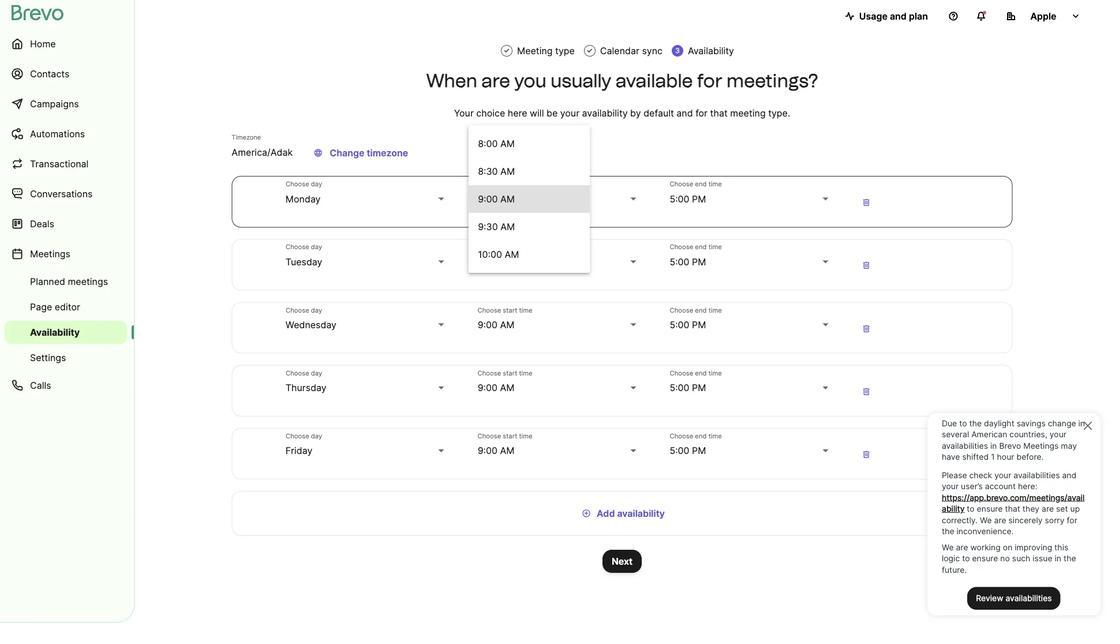 Task type: describe. For each thing, give the bounding box(es) containing it.
meeting type
[[517, 45, 575, 56]]

next
[[612, 556, 633, 567]]

remove range image
[[860, 448, 874, 462]]

check for meeting
[[504, 47, 510, 55]]

1 horizontal spatial availability
[[688, 45, 735, 56]]

will
[[530, 107, 544, 119]]

0 vertical spatial availability
[[582, 107, 628, 119]]

usage
[[860, 10, 888, 22]]

remove range image for fifth delete button from the bottom
[[860, 196, 874, 210]]

check for calendar
[[587, 47, 594, 55]]

delete for 4th delete button from the bottom of the page
[[862, 260, 872, 271]]

contacts
[[30, 68, 69, 79]]

meetings?
[[727, 70, 819, 92]]

2 option from the top
[[469, 268, 590, 296]]

that
[[711, 107, 728, 119]]

calls link
[[5, 372, 127, 400]]

9:00 inside list box
[[478, 193, 498, 205]]

are
[[482, 70, 510, 92]]

by
[[631, 107, 641, 119]]

4 delete button from the top
[[855, 380, 878, 403]]

1 vertical spatial availability
[[618, 508, 665, 519]]

delete for 1st delete button from the bottom
[[862, 449, 872, 460]]

home link
[[5, 30, 127, 58]]

your
[[561, 107, 580, 119]]

availability link
[[5, 321, 127, 344]]

add_circle_outline add availability
[[582, 508, 665, 519]]

8:30
[[478, 166, 498, 177]]

remove range image for 2nd delete button from the bottom
[[860, 385, 874, 399]]

you
[[515, 70, 547, 92]]

left image
[[311, 146, 325, 160]]

change timezone
[[330, 147, 408, 159]]

settings
[[30, 352, 66, 364]]

timezone
[[367, 147, 408, 159]]

editor
[[55, 301, 80, 313]]

0 vertical spatial for
[[698, 70, 723, 92]]

1 vertical spatial for
[[696, 107, 708, 119]]

1 delete button from the top
[[855, 190, 878, 214]]

calendar
[[600, 45, 640, 56]]

1 option from the top
[[469, 102, 590, 130]]

next button
[[603, 550, 642, 573]]

transactional link
[[5, 150, 127, 178]]

type
[[556, 45, 575, 56]]

language
[[314, 148, 323, 159]]

automations
[[30, 128, 85, 139]]

plan
[[909, 10, 929, 22]]

delete for fifth delete button from the bottom
[[862, 197, 872, 208]]

page
[[30, 301, 52, 313]]

sync
[[642, 45, 663, 56]]

9:00 inside field
[[478, 193, 498, 205]]

5 delete button from the top
[[855, 443, 878, 466]]

no color image for meeting type
[[504, 47, 510, 55]]

america/adak
[[232, 147, 293, 158]]

9:30 am
[[478, 221, 515, 232]]

apple button
[[998, 5, 1090, 28]]

campaigns
[[30, 98, 79, 109]]

deals link
[[5, 210, 127, 238]]

page editor link
[[5, 296, 127, 319]]

meeting
[[517, 45, 553, 56]]

transactional
[[30, 158, 89, 169]]

3 delete button from the top
[[855, 317, 878, 340]]

available
[[616, 70, 693, 92]]

1 vertical spatial availability
[[30, 327, 80, 338]]

and inside button
[[890, 10, 907, 22]]

deals
[[30, 218, 54, 230]]

8:30 am
[[478, 166, 515, 177]]

no color image
[[580, 507, 594, 521]]

conversations link
[[5, 180, 127, 208]]

page editor
[[30, 301, 80, 313]]

9:30
[[478, 221, 498, 232]]



Task type: locate. For each thing, give the bounding box(es) containing it.
delete for third delete button
[[862, 323, 872, 334]]

0 horizontal spatial availability
[[30, 327, 80, 338]]

2 delete button from the top
[[855, 253, 878, 277]]

your choice here will be your availability by default and for that meeting type.
[[454, 107, 791, 119]]

check left meeting at top
[[504, 47, 510, 55]]

availability right 3
[[688, 45, 735, 56]]

availability down page editor
[[30, 327, 80, 338]]

1 remove range image from the top
[[860, 196, 874, 210]]

contacts link
[[5, 60, 127, 88]]

here
[[508, 107, 528, 119]]

option down '10:00 am' on the left
[[469, 268, 590, 296]]

availability left "by"
[[582, 107, 628, 119]]

calendar sync
[[600, 45, 663, 56]]

1 horizontal spatial check
[[587, 47, 594, 55]]

3 delete from the top
[[862, 323, 872, 334]]

0 vertical spatial availability
[[688, 45, 735, 56]]

0 horizontal spatial no color image
[[504, 47, 510, 55]]

check right type
[[587, 47, 594, 55]]

change
[[330, 147, 365, 159]]

and left the plan
[[890, 10, 907, 22]]

9:00 am inside field
[[478, 193, 515, 205]]

no color image left meeting at top
[[504, 47, 510, 55]]

conversations
[[30, 188, 93, 200]]

home
[[30, 38, 56, 49]]

list box containing 8:00 am
[[469, 102, 590, 296]]

apple
[[1031, 10, 1057, 22]]

3
[[676, 46, 680, 55]]

3 remove range image from the top
[[860, 322, 874, 336]]

calls
[[30, 380, 51, 391]]

planned
[[30, 276, 65, 287]]

meetings
[[68, 276, 108, 287]]

planned meetings
[[30, 276, 108, 287]]

usage and plan
[[860, 10, 929, 22]]

choice
[[477, 107, 505, 119]]

add_circle_outline
[[582, 509, 591, 519]]

0 vertical spatial and
[[890, 10, 907, 22]]

10:00 am
[[478, 249, 519, 260]]

your
[[454, 107, 474, 119]]

no color image right type
[[587, 47, 594, 55]]

planned meetings link
[[5, 270, 127, 293]]

availability right add
[[618, 508, 665, 519]]

campaigns link
[[5, 90, 127, 118]]

meetings
[[30, 248, 70, 260]]

2 no color image from the left
[[587, 47, 594, 55]]

be
[[547, 107, 558, 119]]

meetings link
[[5, 240, 127, 268]]

1 check from the left
[[504, 47, 510, 55]]

no color image for calendar sync
[[587, 47, 594, 55]]

2 delete from the top
[[862, 260, 872, 271]]

availability
[[582, 107, 628, 119], [618, 508, 665, 519]]

0 horizontal spatial and
[[677, 107, 693, 119]]

1 delete from the top
[[862, 197, 872, 208]]

2 remove range image from the top
[[860, 259, 874, 273]]

remove range image for 4th delete button from the bottom of the page
[[860, 259, 874, 273]]

am
[[500, 138, 515, 149], [500, 166, 515, 177], [500, 193, 515, 205], [500, 193, 515, 205], [500, 221, 515, 232], [505, 249, 519, 260]]

for
[[698, 70, 723, 92], [696, 107, 708, 119]]

and right default
[[677, 107, 693, 119]]

availability
[[688, 45, 735, 56], [30, 327, 80, 338]]

when are you usually available for meetings?
[[426, 70, 819, 92]]

list box
[[469, 102, 590, 296]]

10:00
[[478, 249, 502, 260]]

delete inside remove range icon
[[862, 449, 872, 460]]

delete for 2nd delete button from the bottom
[[862, 386, 872, 397]]

2 check from the left
[[587, 47, 594, 55]]

for left the that
[[696, 107, 708, 119]]

default
[[644, 107, 674, 119]]

delete button
[[855, 190, 878, 214], [855, 253, 878, 277], [855, 317, 878, 340], [855, 380, 878, 403], [855, 443, 878, 466]]

1 vertical spatial option
[[469, 268, 590, 296]]

4 remove range image from the top
[[860, 385, 874, 399]]

9:00
[[478, 193, 498, 205], [478, 193, 498, 205]]

remove range image for third delete button
[[860, 322, 874, 336]]

8:00
[[478, 138, 498, 149]]

1 vertical spatial and
[[677, 107, 693, 119]]

when
[[426, 70, 478, 92]]

usage and plan button
[[837, 5, 938, 28]]

option
[[469, 102, 590, 130], [469, 268, 590, 296]]

0 horizontal spatial check
[[504, 47, 510, 55]]

timezone
[[232, 134, 261, 141]]

add
[[597, 508, 615, 519]]

no color image
[[504, 47, 510, 55], [587, 47, 594, 55]]

1 horizontal spatial and
[[890, 10, 907, 22]]

9:00 am
[[478, 193, 515, 205], [478, 193, 515, 205]]

9:00 AM field
[[478, 192, 639, 206]]

8:00 am
[[478, 138, 515, 149]]

1 no color image from the left
[[504, 47, 510, 55]]

check
[[504, 47, 510, 55], [587, 47, 594, 55]]

option down you
[[469, 102, 590, 130]]

am inside field
[[500, 193, 515, 205]]

type.
[[769, 107, 791, 119]]

usually
[[551, 70, 612, 92]]

0 vertical spatial option
[[469, 102, 590, 130]]

and
[[890, 10, 907, 22], [677, 107, 693, 119]]

delete
[[862, 197, 872, 208], [862, 260, 872, 271], [862, 323, 872, 334], [862, 386, 872, 397], [862, 449, 872, 460]]

5 delete from the top
[[862, 449, 872, 460]]

for up the that
[[698, 70, 723, 92]]

4 delete from the top
[[862, 386, 872, 397]]

automations link
[[5, 120, 127, 148]]

remove range image
[[860, 196, 874, 210], [860, 259, 874, 273], [860, 322, 874, 336], [860, 385, 874, 399]]

settings link
[[5, 346, 127, 370]]

1 horizontal spatial no color image
[[587, 47, 594, 55]]

meeting
[[731, 107, 766, 119]]



Task type: vqa. For each thing, say whether or not it's contained in the screenshot.
"TYPE."
yes



